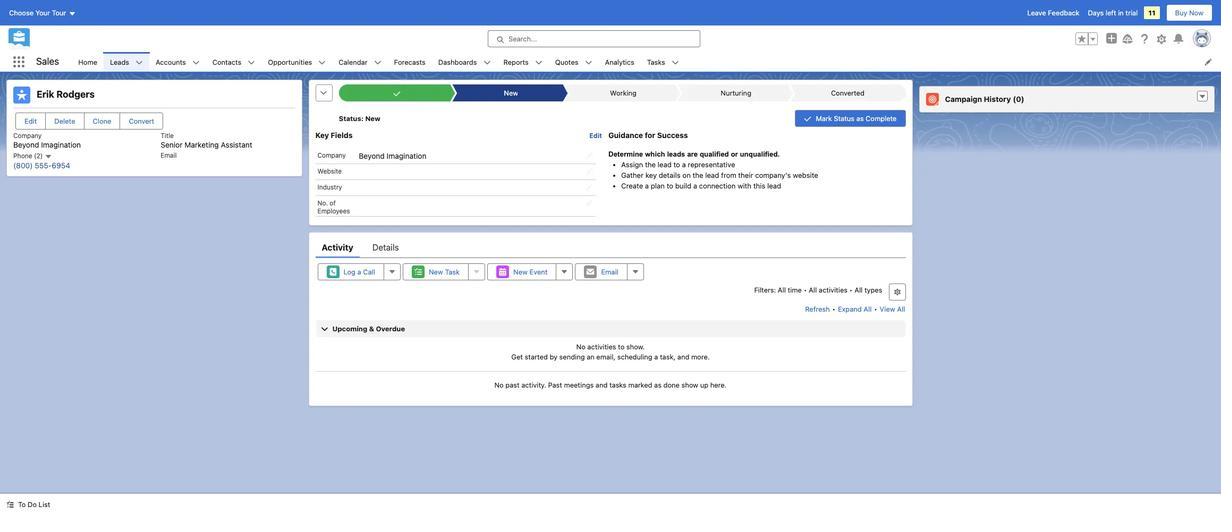 Task type: vqa. For each thing, say whether or not it's contained in the screenshot.
and
yes



Task type: locate. For each thing, give the bounding box(es) containing it.
1 horizontal spatial status
[[834, 114, 855, 123]]

reports
[[504, 58, 529, 66]]

0 vertical spatial as
[[857, 114, 864, 123]]

11
[[1149, 9, 1156, 17]]

(800) 555-6954 link
[[13, 161, 70, 170]]

edit up company beyond imagination
[[24, 117, 37, 125]]

1 vertical spatial beyond
[[359, 151, 385, 160]]

text default image inside dashboards "list item"
[[483, 59, 491, 66]]

all right expand
[[864, 305, 872, 313]]

text default image for reports
[[535, 59, 543, 66]]

new for new
[[504, 89, 518, 97]]

1 horizontal spatial lead
[[705, 171, 719, 180]]

0 vertical spatial company
[[13, 132, 42, 140]]

forecasts
[[394, 58, 426, 66]]

2 horizontal spatial text default image
[[535, 59, 543, 66]]

new inside new link
[[504, 89, 518, 97]]

0 horizontal spatial as
[[654, 381, 662, 389]]

text default image right calendar
[[374, 59, 381, 66]]

list
[[72, 52, 1221, 72]]

details
[[659, 171, 681, 180]]

• up expand
[[850, 286, 853, 294]]

1 horizontal spatial email
[[601, 268, 619, 276]]

2 horizontal spatial lead
[[768, 182, 781, 190]]

campaign
[[945, 95, 982, 104]]

lead up details
[[658, 160, 672, 169]]

a right log
[[357, 268, 361, 276]]

dashboards
[[438, 58, 477, 66]]

past
[[506, 381, 520, 389]]

edit left guidance
[[590, 132, 602, 140]]

new down reports
[[504, 89, 518, 97]]

a inside button
[[357, 268, 361, 276]]

their
[[738, 171, 753, 180]]

1 horizontal spatial text default image
[[374, 59, 381, 66]]

0 horizontal spatial imagination
[[41, 140, 81, 149]]

text default image right reports
[[535, 59, 543, 66]]

0 vertical spatial the
[[645, 160, 656, 169]]

assistant
[[221, 140, 252, 149]]

details link
[[373, 237, 399, 258]]

company up website
[[318, 151, 346, 159]]

no left past
[[495, 381, 504, 389]]

no for past
[[495, 381, 504, 389]]

campaign history (0)
[[945, 95, 1025, 104]]

the up key
[[645, 160, 656, 169]]

contacts
[[212, 58, 242, 66]]

tab list containing activity
[[315, 237, 906, 258]]

search... button
[[488, 30, 701, 47]]

to down details
[[667, 182, 673, 190]]

reports list item
[[497, 52, 549, 72]]

employees
[[318, 207, 350, 215]]

types
[[865, 286, 883, 294]]

1 vertical spatial lead
[[705, 171, 719, 180]]

email button
[[575, 264, 628, 281]]

lead image
[[13, 87, 30, 104]]

tab list
[[315, 237, 906, 258]]

email
[[161, 152, 177, 159], [601, 268, 619, 276]]

trial
[[1126, 9, 1138, 17]]

the right on
[[693, 171, 703, 180]]

2 text default image from the left
[[374, 59, 381, 66]]

0 vertical spatial imagination
[[41, 140, 81, 149]]

and
[[678, 353, 690, 362], [596, 381, 608, 389]]

1 text default image from the left
[[136, 59, 143, 66]]

contacts link
[[206, 52, 248, 72]]

no up sending
[[577, 343, 586, 351]]

text default image for quotes
[[585, 59, 592, 66]]

text default image right leads
[[136, 59, 143, 66]]

1 vertical spatial no
[[495, 381, 504, 389]]

to down leads on the right
[[674, 160, 680, 169]]

show
[[682, 381, 699, 389]]

a left task,
[[654, 353, 658, 362]]

fields
[[331, 131, 353, 140]]

quotes list item
[[549, 52, 599, 72]]

working
[[610, 89, 637, 97]]

leads
[[110, 58, 129, 66]]

new task
[[429, 268, 460, 276]]

1 horizontal spatial as
[[857, 114, 864, 123]]

as left complete
[[857, 114, 864, 123]]

status up fields
[[339, 114, 361, 123]]

0 horizontal spatial company
[[13, 132, 42, 140]]

activity link
[[322, 237, 353, 258]]

do
[[28, 501, 37, 509]]

past
[[548, 381, 562, 389]]

to do list
[[18, 501, 50, 509]]

show.
[[627, 343, 645, 351]]

status
[[339, 114, 361, 123], [834, 114, 855, 123]]

new right :
[[365, 114, 381, 123]]

tasks list item
[[641, 52, 686, 72]]

(800)
[[13, 161, 33, 170]]

status inside button
[[834, 114, 855, 123]]

no inside no activities to show. get started by sending an email, scheduling a task, and more.
[[577, 343, 586, 351]]

key
[[315, 131, 329, 140]]

in
[[1118, 9, 1124, 17]]

text default image inside contacts list item
[[248, 59, 255, 66]]

0 vertical spatial and
[[678, 353, 690, 362]]

no.
[[318, 199, 328, 207]]

text default image inside the calendar list item
[[374, 59, 381, 66]]

dashboards list item
[[432, 52, 497, 72]]

text default image
[[136, 59, 143, 66], [374, 59, 381, 66], [535, 59, 543, 66]]

are
[[687, 150, 698, 158]]

0 horizontal spatial activities
[[588, 343, 616, 351]]

0 horizontal spatial edit
[[24, 117, 37, 125]]

beyond up phone (2)
[[13, 140, 39, 149]]

1 horizontal spatial no
[[577, 343, 586, 351]]

quotes link
[[549, 52, 585, 72]]

1 vertical spatial edit
[[590, 132, 602, 140]]

and left tasks
[[596, 381, 608, 389]]

accounts link
[[149, 52, 192, 72]]

delete button
[[45, 113, 84, 130]]

imagination
[[41, 140, 81, 149], [387, 151, 427, 160]]

view all link
[[879, 301, 906, 318]]

company down "edit" button
[[13, 132, 42, 140]]

reports link
[[497, 52, 535, 72]]

leave feedback link
[[1028, 9, 1080, 17]]

0 horizontal spatial no
[[495, 381, 504, 389]]

text default image for opportunities
[[319, 59, 326, 66]]

to
[[674, 160, 680, 169], [667, 182, 673, 190], [618, 343, 625, 351]]

task
[[445, 268, 460, 276]]

2 status from the left
[[834, 114, 855, 123]]

0 vertical spatial lead
[[658, 160, 672, 169]]

new left "event"
[[514, 268, 528, 276]]

feedback
[[1048, 9, 1080, 17]]

new inside 'new task' button
[[429, 268, 443, 276]]

text default image
[[192, 59, 200, 66], [248, 59, 255, 66], [319, 59, 326, 66], [483, 59, 491, 66], [585, 59, 592, 66], [672, 59, 679, 66], [1199, 93, 1207, 101], [45, 153, 52, 160], [6, 501, 14, 509]]

new inside new event button
[[514, 268, 528, 276]]

all left types
[[855, 286, 863, 294]]

1 vertical spatial email
[[601, 268, 619, 276]]

text default image inside opportunities list item
[[319, 59, 326, 66]]

a right build
[[693, 182, 697, 190]]

refresh • expand all • view all
[[805, 305, 905, 313]]

1 horizontal spatial activities
[[819, 286, 848, 294]]

a left plan at the right of the page
[[645, 182, 649, 190]]

qualified
[[700, 150, 729, 158]]

mark status as complete button
[[795, 110, 906, 127]]

3 text default image from the left
[[535, 59, 543, 66]]

upcoming & overdue button
[[316, 320, 905, 337]]

new event button
[[487, 264, 557, 281]]

0 horizontal spatial text default image
[[136, 59, 143, 66]]

from
[[721, 171, 737, 180]]

activities inside no activities to show. get started by sending an email, scheduling a task, and more.
[[588, 343, 616, 351]]

imagination inside company beyond imagination
[[41, 140, 81, 149]]

text default image for calendar
[[374, 59, 381, 66]]

1 vertical spatial company
[[318, 151, 346, 159]]

text default image for leads
[[136, 59, 143, 66]]

2 vertical spatial to
[[618, 343, 625, 351]]

• left view
[[874, 305, 878, 313]]

new left 'task'
[[429, 268, 443, 276]]

new for new task
[[429, 268, 443, 276]]

• right time
[[804, 286, 807, 294]]

group
[[1076, 32, 1098, 45]]

lead down company's
[[768, 182, 781, 190]]

0 horizontal spatial beyond
[[13, 140, 39, 149]]

calendar
[[339, 58, 368, 66]]

text default image inside the reports list item
[[535, 59, 543, 66]]

no activities to show. get started by sending an email, scheduling a task, and more.
[[512, 343, 710, 362]]

leads link
[[104, 52, 136, 72]]

email,
[[597, 353, 616, 362]]

success
[[657, 131, 688, 140]]

1 vertical spatial the
[[693, 171, 703, 180]]

nurturing link
[[682, 85, 788, 102]]

convert button
[[120, 113, 163, 130]]

representative
[[688, 160, 735, 169]]

status right mark
[[834, 114, 855, 123]]

converted
[[831, 89, 865, 97]]

refresh
[[805, 305, 830, 313]]

lead down representative on the right top of page
[[705, 171, 719, 180]]

0 vertical spatial edit
[[24, 117, 37, 125]]

beyond down :
[[359, 151, 385, 160]]

choose your tour button
[[9, 4, 76, 21]]

started
[[525, 353, 548, 362]]

history
[[984, 95, 1011, 104]]

and right task,
[[678, 353, 690, 362]]

company beyond imagination
[[13, 132, 81, 149]]

text default image for contacts
[[248, 59, 255, 66]]

sending
[[559, 353, 585, 362]]

0 vertical spatial no
[[577, 343, 586, 351]]

text default image for accounts
[[192, 59, 200, 66]]

title
[[161, 132, 174, 140]]

text default image inside "accounts" list item
[[192, 59, 200, 66]]

(2)
[[34, 152, 43, 160]]

0 vertical spatial to
[[674, 160, 680, 169]]

on
[[683, 171, 691, 180]]

a
[[682, 160, 686, 169], [645, 182, 649, 190], [693, 182, 697, 190], [357, 268, 361, 276], [654, 353, 658, 362]]

1 horizontal spatial company
[[318, 151, 346, 159]]

to left show.
[[618, 343, 625, 351]]

calendar list item
[[332, 52, 388, 72]]

text default image inside leads list item
[[136, 59, 143, 66]]

leave feedback
[[1028, 9, 1080, 17]]

1 vertical spatial imagination
[[387, 151, 427, 160]]

text default image inside quotes list item
[[585, 59, 592, 66]]

0 horizontal spatial lead
[[658, 160, 672, 169]]

0 vertical spatial activities
[[819, 286, 848, 294]]

edit button
[[15, 113, 46, 130]]

1 vertical spatial and
[[596, 381, 608, 389]]

text default image inside tasks list item
[[672, 59, 679, 66]]

overdue
[[376, 325, 405, 333]]

all right time
[[809, 286, 817, 294]]

website
[[318, 167, 342, 175]]

key
[[646, 171, 657, 180]]

erik rodgers
[[37, 89, 95, 100]]

0 horizontal spatial email
[[161, 152, 177, 159]]

phone (2) button
[[13, 152, 52, 160]]

convert
[[129, 117, 154, 125]]

1 horizontal spatial and
[[678, 353, 690, 362]]

company inside company beyond imagination
[[13, 132, 42, 140]]

1 vertical spatial activities
[[588, 343, 616, 351]]

now
[[1190, 9, 1204, 17]]

activities up email,
[[588, 343, 616, 351]]

days
[[1088, 9, 1104, 17]]

as left done
[[654, 381, 662, 389]]

0 vertical spatial beyond
[[13, 140, 39, 149]]

activities up the refresh
[[819, 286, 848, 294]]

email inside email "button"
[[601, 268, 619, 276]]

0 horizontal spatial status
[[339, 114, 361, 123]]



Task type: describe. For each thing, give the bounding box(es) containing it.
by
[[550, 353, 558, 362]]

555-
[[35, 161, 52, 170]]

time
[[788, 286, 802, 294]]

to inside no activities to show. get started by sending an email, scheduling a task, and more.
[[618, 343, 625, 351]]

complete
[[866, 114, 897, 123]]

filters: all time • all activities • all types
[[754, 286, 883, 294]]

no. of employees
[[318, 199, 350, 215]]

beyond inside company beyond imagination
[[13, 140, 39, 149]]

determine which leads are qualified or unqualified. assign the lead to a representative gather key details on the lead from their company's website create a plan to build a connection with this lead
[[609, 150, 819, 190]]

connection
[[699, 182, 736, 190]]

senior
[[161, 140, 183, 149]]

calendar link
[[332, 52, 374, 72]]

1 vertical spatial as
[[654, 381, 662, 389]]

forecasts link
[[388, 52, 432, 72]]

phone
[[13, 152, 32, 160]]

up
[[700, 381, 709, 389]]

tasks
[[647, 58, 665, 66]]

refresh button
[[805, 301, 831, 318]]

text default image for tasks
[[672, 59, 679, 66]]

details
[[373, 243, 399, 252]]

new link
[[457, 85, 563, 102]]

1 horizontal spatial the
[[693, 171, 703, 180]]

a inside no activities to show. get started by sending an email, scheduling a task, and more.
[[654, 353, 658, 362]]

&
[[369, 325, 374, 333]]

2 vertical spatial lead
[[768, 182, 781, 190]]

• left expand
[[833, 305, 836, 313]]

industry
[[318, 183, 342, 191]]

delete
[[54, 117, 75, 125]]

assign
[[621, 160, 643, 169]]

analytics link
[[599, 52, 641, 72]]

beyond imagination
[[359, 151, 427, 160]]

1 horizontal spatial beyond
[[359, 151, 385, 160]]

working link
[[570, 85, 675, 102]]

all right view
[[897, 305, 905, 313]]

new event
[[514, 268, 548, 276]]

no for activities
[[577, 343, 586, 351]]

guidance for success
[[609, 131, 688, 140]]

log
[[344, 268, 356, 276]]

contacts list item
[[206, 52, 262, 72]]

upcoming
[[332, 325, 367, 333]]

text default image for dashboards
[[483, 59, 491, 66]]

1 horizontal spatial imagination
[[387, 151, 427, 160]]

a up on
[[682, 160, 686, 169]]

determine
[[609, 150, 643, 158]]

to
[[18, 501, 26, 509]]

activity.
[[522, 381, 546, 389]]

unqualified.
[[740, 150, 780, 158]]

text default image inside phone (2) dropdown button
[[45, 153, 52, 160]]

all left time
[[778, 286, 786, 294]]

activity
[[322, 243, 353, 252]]

build
[[675, 182, 692, 190]]

search...
[[509, 35, 537, 43]]

marketing
[[185, 140, 219, 149]]

or
[[731, 150, 738, 158]]

view
[[880, 305, 896, 313]]

tasks link
[[641, 52, 672, 72]]

meetings
[[564, 381, 594, 389]]

edit inside button
[[24, 117, 37, 125]]

0 horizontal spatial the
[[645, 160, 656, 169]]

left
[[1106, 9, 1117, 17]]

analytics
[[605, 58, 634, 66]]

0 horizontal spatial and
[[596, 381, 608, 389]]

as inside mark status as complete button
[[857, 114, 864, 123]]

gather
[[621, 171, 644, 180]]

your
[[35, 9, 50, 17]]

accounts list item
[[149, 52, 206, 72]]

1 vertical spatial to
[[667, 182, 673, 190]]

leads
[[667, 150, 685, 158]]

days left in trial
[[1088, 9, 1138, 17]]

plan
[[651, 182, 665, 190]]

choose your tour
[[9, 9, 66, 17]]

mark status as complete
[[816, 114, 897, 123]]

leads list item
[[104, 52, 149, 72]]

(0)
[[1013, 95, 1025, 104]]

text default image inside to do list button
[[6, 501, 14, 509]]

and inside no activities to show. get started by sending an email, scheduling a task, and more.
[[678, 353, 690, 362]]

path options list box
[[339, 85, 906, 102]]

call
[[363, 268, 375, 276]]

(800) 555-6954
[[13, 161, 70, 170]]

mark
[[816, 114, 832, 123]]

task,
[[660, 353, 676, 362]]

opportunities
[[268, 58, 312, 66]]

list containing home
[[72, 52, 1221, 72]]

rodgers
[[56, 89, 95, 100]]

company for company beyond imagination
[[13, 132, 42, 140]]

filters:
[[754, 286, 776, 294]]

sales
[[36, 56, 59, 67]]

new for new event
[[514, 268, 528, 276]]

company's
[[755, 171, 791, 180]]

leave
[[1028, 9, 1046, 17]]

buy now
[[1175, 9, 1204, 17]]

tasks
[[610, 381, 627, 389]]

log a call button
[[318, 264, 384, 281]]

new task button
[[403, 264, 469, 281]]

expand
[[838, 305, 862, 313]]

1 horizontal spatial edit
[[590, 132, 602, 140]]

list
[[39, 501, 50, 509]]

clone
[[93, 117, 111, 125]]

key fields
[[315, 131, 353, 140]]

upcoming & overdue
[[332, 325, 405, 333]]

opportunities list item
[[262, 52, 332, 72]]

phone (2)
[[13, 152, 45, 160]]

converted link
[[795, 85, 901, 102]]

1 status from the left
[[339, 114, 361, 123]]

company for company
[[318, 151, 346, 159]]

0 vertical spatial email
[[161, 152, 177, 159]]

for
[[645, 131, 656, 140]]

tour
[[52, 9, 66, 17]]



